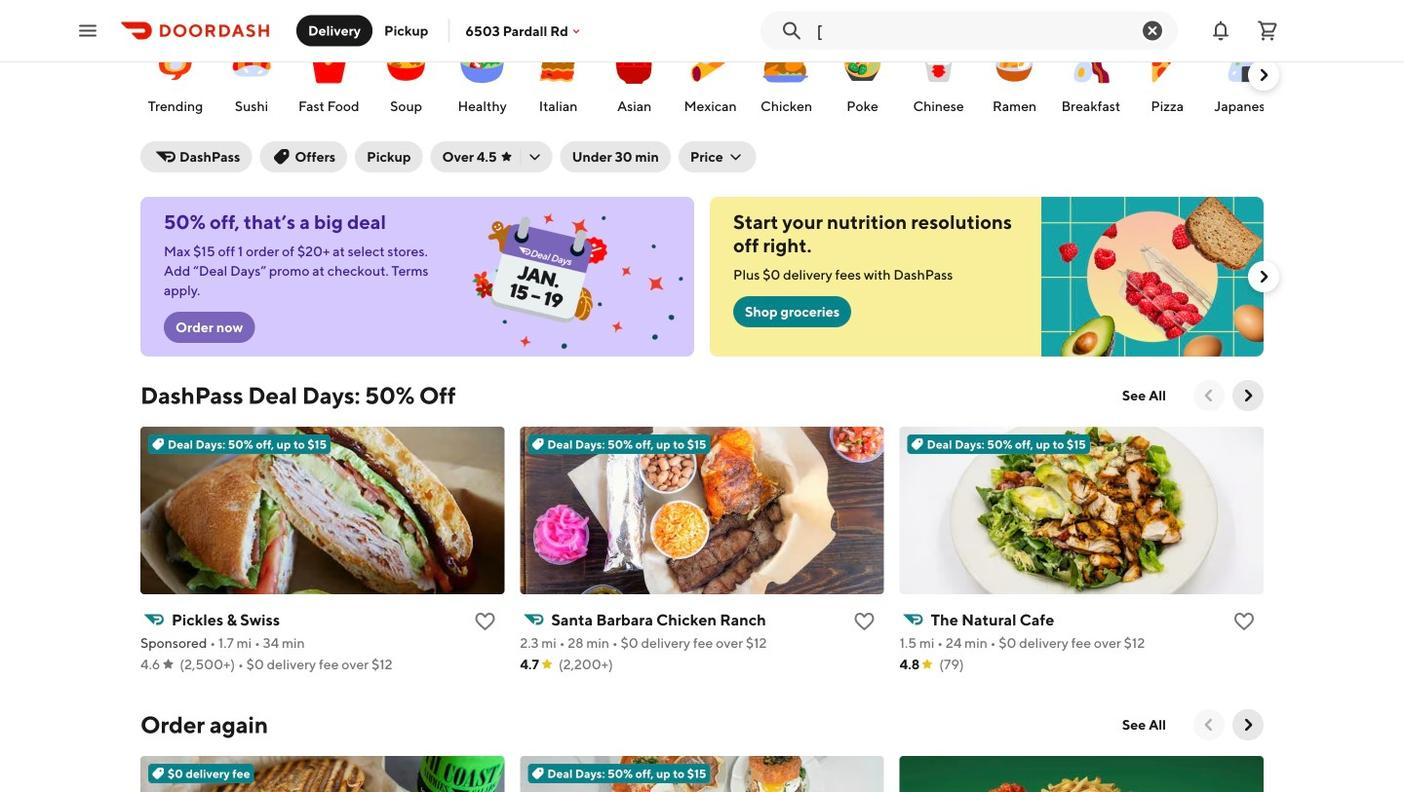 Task type: describe. For each thing, give the bounding box(es) containing it.
2 previous button of carousel image from the top
[[1200, 716, 1219, 735]]

open menu image
[[76, 19, 99, 42]]

1 vertical spatial next button of carousel image
[[1239, 716, 1258, 735]]

notification bell image
[[1209, 19, 1233, 42]]

1 vertical spatial next button of carousel image
[[1239, 386, 1258, 406]]

3 click to add this store to your saved list image from the left
[[1233, 611, 1256, 634]]

0 vertical spatial next button of carousel image
[[1254, 65, 1274, 85]]



Task type: vqa. For each thing, say whether or not it's contained in the screenshot.
Next button of carousel image to the middle
yes



Task type: locate. For each thing, give the bounding box(es) containing it.
2 click to add this store to your saved list image from the left
[[853, 611, 876, 634]]

next button of carousel image
[[1254, 65, 1274, 85], [1239, 386, 1258, 406]]

clear search input image
[[1141, 19, 1165, 42]]

0 vertical spatial next button of carousel image
[[1254, 267, 1274, 287]]

0 items, open order cart image
[[1256, 19, 1280, 42]]

0 horizontal spatial click to add this store to your saved list image
[[473, 611, 497, 634]]

2 horizontal spatial click to add this store to your saved list image
[[1233, 611, 1256, 634]]

next button of carousel image
[[1254, 267, 1274, 287], [1239, 716, 1258, 735]]

Store search: begin typing to search for stores available on DoorDash text field
[[817, 20, 1122, 41]]

1 click to add this store to your saved list image from the left
[[473, 611, 497, 634]]

1 horizontal spatial click to add this store to your saved list image
[[853, 611, 876, 634]]

previous button of carousel image
[[1200, 386, 1219, 406], [1200, 716, 1219, 735]]

click to add this store to your saved list image
[[473, 611, 497, 634], [853, 611, 876, 634], [1233, 611, 1256, 634]]

1 previous button of carousel image from the top
[[1200, 386, 1219, 406]]

1 vertical spatial previous button of carousel image
[[1200, 716, 1219, 735]]

0 vertical spatial previous button of carousel image
[[1200, 386, 1219, 406]]



